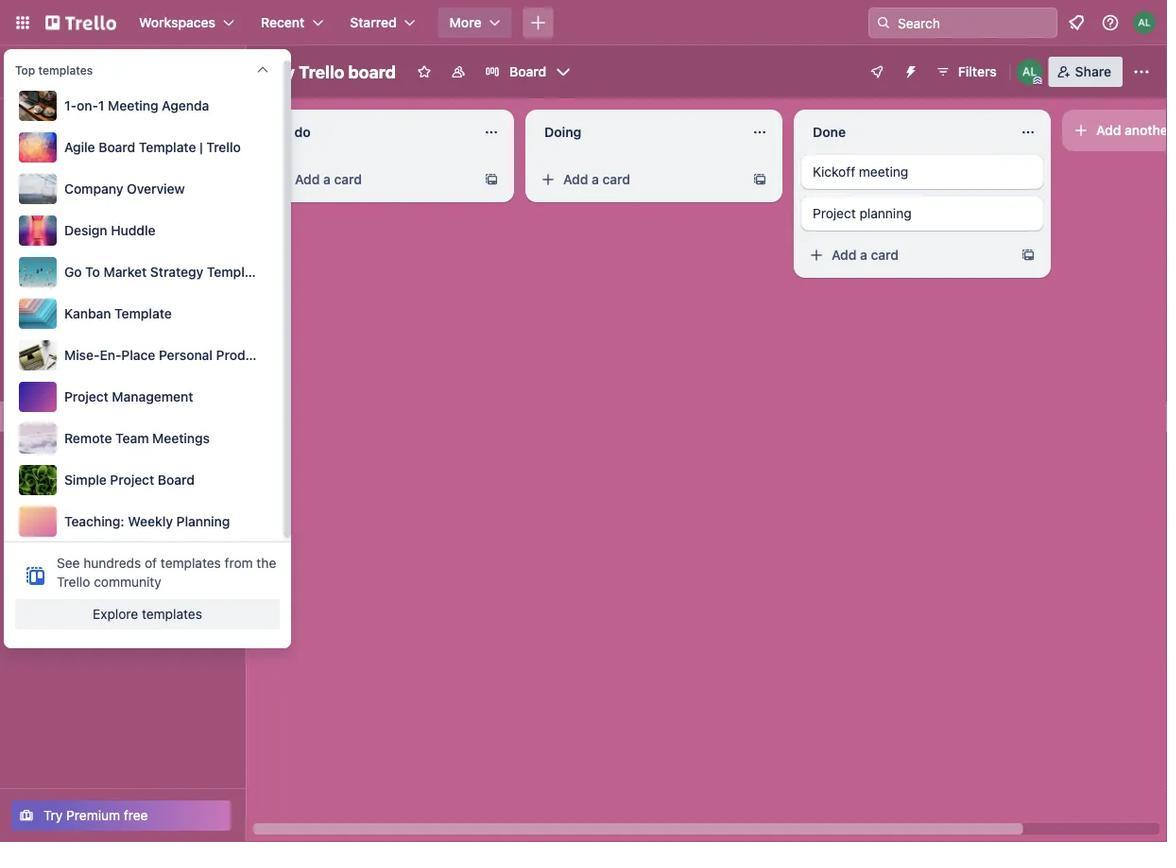 Task type: vqa. For each thing, say whether or not it's contained in the screenshot.
sparkle icon
no



Task type: locate. For each thing, give the bounding box(es) containing it.
remote
[[64, 430, 112, 446], [42, 439, 88, 455]]

menu
[[15, 87, 341, 541]]

board down meetings
[[158, 472, 195, 488]]

to inside go to market strategy template button
[[85, 264, 100, 280]]

recent button
[[250, 8, 335, 38]]

board
[[348, 61, 396, 82], [101, 409, 136, 424]]

add down doing
[[563, 172, 588, 187]]

1 vertical spatial agenda
[[138, 378, 184, 394]]

0 horizontal spatial a
[[323, 172, 331, 187]]

1 horizontal spatial add a card
[[563, 172, 630, 187]]

card down the to do text field
[[334, 172, 362, 187]]

agenda
[[162, 98, 209, 113], [138, 378, 184, 394]]

2 vertical spatial templates
[[142, 606, 202, 622]]

Doing text field
[[533, 117, 741, 147]]

0 vertical spatial to
[[276, 124, 291, 140]]

0 horizontal spatial 1
[[75, 378, 81, 394]]

0 vertical spatial create from template… image
[[484, 172, 499, 187]]

boards
[[44, 316, 88, 332]]

explore templates link
[[15, 599, 280, 629]]

trello inside see hundreds of templates from the trello community
[[57, 574, 90, 590]]

0 horizontal spatial to
[[85, 264, 100, 280]]

trello inside button
[[206, 139, 241, 155]]

1 horizontal spatial to
[[276, 124, 291, 140]]

boards
[[42, 118, 84, 133]]

1 horizontal spatial 1
[[98, 98, 104, 113]]

Search field
[[891, 9, 1057, 37]]

meeting inside 'menu'
[[108, 98, 158, 113]]

1 vertical spatial 1-
[[42, 378, 54, 394]]

0 vertical spatial 1-
[[64, 98, 77, 113]]

kickoff meeting link
[[813, 163, 1032, 181]]

0 vertical spatial 1
[[98, 98, 104, 113]]

to do
[[276, 124, 311, 140]]

2 horizontal spatial a
[[860, 247, 867, 263]]

add a card button for to do
[[265, 164, 476, 195]]

1 horizontal spatial board
[[348, 61, 396, 82]]

starred icon image
[[219, 349, 234, 364]]

1 horizontal spatial board
[[158, 472, 195, 488]]

apple
[[49, 54, 86, 70]]

add inside add anothe button
[[1096, 122, 1121, 138]]

add a card down project planning
[[832, 247, 899, 263]]

my down recent
[[270, 61, 295, 82]]

a
[[323, 172, 331, 187], [592, 172, 599, 187], [860, 247, 867, 263]]

agenda up |
[[162, 98, 209, 113]]

top
[[15, 63, 35, 77]]

create from template… image
[[484, 172, 499, 187], [1021, 248, 1036, 263]]

add a card button
[[265, 164, 476, 195], [533, 164, 745, 195], [801, 240, 1013, 270]]

on- down work at the left of page
[[54, 378, 75, 394]]

my trello board
[[270, 61, 396, 82], [42, 409, 136, 424]]

go
[[64, 264, 82, 280]]

primary element
[[0, 0, 1167, 45]]

2 vertical spatial board
[[158, 472, 195, 488]]

project for project management
[[64, 389, 109, 404]]

share
[[1075, 64, 1111, 79]]

1 down mise-
[[75, 378, 81, 394]]

1 horizontal spatial a
[[592, 172, 599, 187]]

1 vertical spatial 1-on-1 meeting agenda
[[42, 378, 184, 394]]

2 horizontal spatial add a card button
[[801, 240, 1013, 270]]

1 horizontal spatial my trello board
[[270, 61, 396, 82]]

1-on-1 meeting agenda button
[[15, 87, 272, 125], [42, 377, 212, 396]]

my trello board inside text field
[[270, 61, 396, 82]]

2 horizontal spatial add a card
[[832, 247, 899, 263]]

to
[[276, 124, 291, 140], [85, 264, 100, 280]]

to left "do"
[[276, 124, 291, 140]]

remote class template
[[42, 439, 185, 455]]

project down "remote class template" link
[[110, 472, 154, 488]]

my trello board link
[[42, 407, 234, 426]]

1 vertical spatial on-
[[54, 378, 75, 394]]

my down work at the left of page
[[42, 409, 60, 424]]

trello down recent popup button
[[299, 61, 344, 82]]

templates
[[38, 63, 93, 77], [161, 555, 221, 571], [142, 606, 202, 622]]

1 vertical spatial templates
[[161, 555, 221, 571]]

collapse image
[[255, 62, 270, 77]]

table
[[42, 248, 74, 264]]

trello right |
[[206, 139, 241, 155]]

a down the to do text field
[[323, 172, 331, 187]]

2 vertical spatial project
[[110, 472, 154, 488]]

1- down work at the left of page
[[42, 378, 54, 394]]

power ups image
[[869, 64, 884, 79]]

0 vertical spatial project
[[813, 206, 856, 221]]

1 vertical spatial board
[[101, 409, 136, 424]]

0 vertical spatial board
[[348, 61, 396, 82]]

board
[[509, 64, 546, 79], [99, 139, 135, 155], [158, 472, 195, 488]]

to right go
[[85, 264, 100, 280]]

1- up boards
[[64, 98, 77, 113]]

Done text field
[[801, 117, 1009, 147]]

of
[[145, 555, 157, 571]]

add a card button down the to do text field
[[265, 164, 476, 195]]

meeting
[[108, 98, 158, 113], [85, 378, 134, 394]]

add down project planning
[[832, 247, 857, 263]]

templates inside see hundreds of templates from the trello community
[[161, 555, 221, 571]]

card
[[334, 172, 362, 187], [603, 172, 630, 187], [871, 247, 899, 263]]

agile board template | trello
[[64, 139, 241, 155]]

my
[[270, 61, 295, 82], [42, 409, 60, 424]]

simple project board
[[64, 472, 195, 488]]

0 horizontal spatial board
[[99, 139, 135, 155]]

show menu image
[[1132, 62, 1151, 81]]

add a card down doing
[[563, 172, 630, 187]]

0 vertical spatial my
[[270, 61, 295, 82]]

kickoff meeting
[[813, 164, 908, 180]]

add a card down "do"
[[295, 172, 362, 187]]

1-on-1 meeting agenda button up agile board template | trello button
[[15, 87, 272, 125]]

add for to do
[[295, 172, 320, 187]]

agenda down mise-en-place personal productivity system button
[[138, 378, 184, 394]]

on-
[[77, 98, 98, 113], [54, 378, 75, 394]]

0 horizontal spatial add a card
[[295, 172, 362, 187]]

templates down see hundreds of templates from the trello community
[[142, 606, 202, 622]]

0 vertical spatial agenda
[[162, 98, 209, 113]]

try premium free
[[43, 808, 148, 823]]

create board or workspace image
[[529, 13, 548, 32]]

top templates
[[15, 63, 93, 77]]

0 vertical spatial templates
[[38, 63, 93, 77]]

mise-en-place personal productivity system button
[[15, 336, 341, 374]]

a for done
[[860, 247, 867, 263]]

kickoff
[[813, 164, 855, 180]]

1 down apple lee's workspace free
[[98, 98, 104, 113]]

system
[[295, 347, 341, 363]]

on- up boards
[[77, 98, 98, 113]]

more button
[[438, 8, 512, 38]]

template inside button
[[207, 264, 264, 280]]

templates right a
[[38, 63, 93, 77]]

1 vertical spatial project
[[64, 389, 109, 404]]

remote for remote class template
[[42, 439, 88, 455]]

board down starred
[[348, 61, 396, 82]]

template
[[139, 139, 196, 155], [207, 264, 264, 280], [114, 306, 172, 321], [129, 439, 185, 455]]

my inside text field
[[270, 61, 295, 82]]

project
[[813, 206, 856, 221], [64, 389, 109, 404], [110, 472, 154, 488]]

add a card button for doing
[[533, 164, 745, 195]]

remote inside button
[[64, 430, 112, 446]]

1 vertical spatial my
[[42, 409, 60, 424]]

a for doing
[[592, 172, 599, 187]]

0 vertical spatial board
[[509, 64, 546, 79]]

Board name text field
[[261, 57, 405, 87]]

1 horizontal spatial add a card button
[[533, 164, 745, 195]]

a down doing text box
[[592, 172, 599, 187]]

0 vertical spatial meeting
[[108, 98, 158, 113]]

1-on-1 meeting agenda inside 'menu'
[[64, 98, 209, 113]]

add
[[1096, 122, 1121, 138], [295, 172, 320, 187], [563, 172, 588, 187], [832, 247, 857, 263]]

a
[[20, 60, 33, 83]]

1 vertical spatial to
[[85, 264, 100, 280]]

0 vertical spatial on-
[[77, 98, 98, 113]]

1 horizontal spatial my
[[270, 61, 295, 82]]

2 horizontal spatial project
[[813, 206, 856, 221]]

2 horizontal spatial board
[[509, 64, 546, 79]]

remote class template link
[[42, 438, 234, 456]]

templates right of
[[161, 555, 221, 571]]

see hundreds of templates from the trello community
[[57, 555, 276, 590]]

go to market strategy template
[[64, 264, 264, 280]]

1 horizontal spatial create from template… image
[[1021, 248, 1036, 263]]

1- inside 'menu'
[[64, 98, 77, 113]]

do
[[294, 124, 311, 140]]

planning
[[860, 206, 912, 221]]

1-on-1 meeting agenda down en-
[[42, 378, 184, 394]]

0 horizontal spatial project
[[64, 389, 109, 404]]

explore templates
[[93, 606, 202, 622]]

2 horizontal spatial card
[[871, 247, 899, 263]]

agenda inside 'menu'
[[162, 98, 209, 113]]

1 vertical spatial create from template… image
[[1021, 248, 1036, 263]]

project down mise-
[[64, 389, 109, 404]]

1 horizontal spatial on-
[[77, 98, 98, 113]]

design huddle button
[[15, 212, 272, 249]]

free
[[49, 75, 73, 88]]

board down create board or workspace icon
[[509, 64, 546, 79]]

kanban template
[[64, 306, 172, 321]]

trello inside text field
[[299, 61, 344, 82]]

0 horizontal spatial on-
[[54, 378, 75, 394]]

1 vertical spatial meeting
[[85, 378, 134, 394]]

1 vertical spatial board
[[99, 139, 135, 155]]

0 horizontal spatial card
[[334, 172, 362, 187]]

trello down see
[[57, 574, 90, 590]]

project inside button
[[110, 472, 154, 488]]

add left anothe
[[1096, 122, 1121, 138]]

card for doing
[[603, 172, 630, 187]]

0 vertical spatial my trello board
[[270, 61, 396, 82]]

0 horizontal spatial board
[[101, 409, 136, 424]]

add a card button down project planning link at the top right of page
[[801, 240, 1013, 270]]

1-on-1 meeting agenda button down work 'button'
[[42, 377, 212, 396]]

0 notifications image
[[1065, 11, 1088, 34]]

teaching: weekly planning
[[64, 514, 230, 529]]

1 horizontal spatial 1-
[[64, 98, 77, 113]]

project inside button
[[64, 389, 109, 404]]

apple lee's workspace free
[[49, 54, 196, 88]]

0 horizontal spatial add a card button
[[265, 164, 476, 195]]

meeting down en-
[[85, 378, 134, 394]]

board inside 'button'
[[509, 64, 546, 79]]

try premium free button
[[11, 800, 231, 831]]

workspace visible image
[[451, 64, 466, 79]]

my trello board inside my trello board link
[[42, 409, 136, 424]]

card down doing text box
[[603, 172, 630, 187]]

productivity
[[216, 347, 291, 363]]

board right agile
[[99, 139, 135, 155]]

add a card button for done
[[801, 240, 1013, 270]]

trello
[[299, 61, 344, 82], [206, 139, 241, 155], [64, 409, 97, 424], [57, 574, 90, 590]]

0 horizontal spatial create from template… image
[[484, 172, 499, 187]]

strategy
[[150, 264, 203, 280]]

try
[[43, 808, 63, 823]]

workspace views
[[11, 216, 121, 232]]

workspace
[[11, 216, 82, 232]]

1 horizontal spatial card
[[603, 172, 630, 187]]

card down 'planning'
[[871, 247, 899, 263]]

a for to do
[[323, 172, 331, 187]]

1 vertical spatial my trello board
[[42, 409, 136, 424]]

board down project management
[[101, 409, 136, 424]]

meeting down apple lee's workspace free
[[108, 98, 158, 113]]

my trello board up class
[[42, 409, 136, 424]]

views
[[85, 216, 121, 232]]

0 horizontal spatial my trello board
[[42, 409, 136, 424]]

project down kickoff
[[813, 206, 856, 221]]

add a card button down doing text box
[[533, 164, 745, 195]]

a down project planning
[[860, 247, 867, 263]]

1 horizontal spatial project
[[110, 472, 154, 488]]

my trello board down starred
[[270, 61, 396, 82]]

add a card for to do
[[295, 172, 362, 187]]

1-
[[64, 98, 77, 113], [42, 378, 54, 394]]

1-on-1 meeting agenda down apple lee's workspace free
[[64, 98, 209, 113]]

apple lee (applelee29) image
[[1017, 59, 1043, 85]]

workspaces
[[139, 15, 216, 30]]

0 vertical spatial 1-on-1 meeting agenda
[[64, 98, 209, 113]]

add down "do"
[[295, 172, 320, 187]]

0 horizontal spatial my
[[42, 409, 60, 424]]



Task type: describe. For each thing, give the bounding box(es) containing it.
doing
[[544, 124, 582, 140]]

anothe
[[1125, 122, 1167, 138]]

automation image
[[896, 57, 922, 83]]

from
[[225, 555, 253, 571]]

kanban template button
[[15, 295, 272, 333]]

project planning
[[813, 206, 912, 221]]

simple
[[64, 472, 107, 488]]

work
[[42, 348, 73, 364]]

project planning link
[[813, 204, 1032, 223]]

kanban
[[64, 306, 111, 321]]

apple lee (applelee29) image
[[1133, 11, 1156, 34]]

apple lee's workspace link
[[49, 54, 196, 70]]

meeting
[[859, 164, 908, 180]]

this member is an admin of this board. image
[[1034, 77, 1042, 85]]

0 vertical spatial 1-on-1 meeting agenda button
[[15, 87, 272, 125]]

your boards with 4 items element
[[11, 313, 191, 335]]

add for done
[[832, 247, 857, 263]]

board button
[[477, 57, 579, 87]]

search image
[[876, 15, 891, 30]]

trello up class
[[64, 409, 97, 424]]

add a card for doing
[[563, 172, 630, 187]]

mise-en-place personal productivity system
[[64, 347, 341, 363]]

community
[[94, 574, 161, 590]]

more
[[450, 15, 481, 30]]

open information menu image
[[1101, 13, 1120, 32]]

add anothe
[[1096, 122, 1167, 138]]

workspace
[[127, 54, 196, 70]]

agile
[[64, 139, 95, 155]]

teaching:
[[64, 514, 124, 529]]

star or unstar board image
[[417, 64, 432, 79]]

1 inside 'menu'
[[98, 98, 104, 113]]

company overview button
[[15, 170, 272, 208]]

|
[[199, 139, 203, 155]]

see
[[57, 555, 80, 571]]

back to home image
[[45, 8, 116, 38]]

simple project board button
[[15, 461, 272, 499]]

meetings
[[152, 430, 210, 446]]

project for project planning
[[813, 206, 856, 221]]

share button
[[1049, 57, 1123, 87]]

place
[[121, 347, 155, 363]]

free
[[124, 808, 148, 823]]

filters button
[[930, 57, 1002, 87]]

personal
[[159, 347, 213, 363]]

huddle
[[111, 223, 156, 238]]

filters
[[958, 64, 997, 79]]

design
[[64, 223, 107, 238]]

To do text field
[[265, 117, 473, 147]]

menu containing 1-on-1 meeting agenda
[[15, 87, 341, 541]]

overview
[[127, 181, 185, 197]]

0 horizontal spatial 1-
[[42, 378, 54, 394]]

class
[[92, 439, 125, 455]]

lee's
[[89, 54, 123, 70]]

to inside the to do text field
[[276, 124, 291, 140]]

market
[[103, 264, 147, 280]]

card for to do
[[334, 172, 362, 187]]

add for doing
[[563, 172, 588, 187]]

company
[[64, 181, 123, 197]]

workspaces button
[[128, 8, 246, 38]]

templates for explore templates
[[142, 606, 202, 622]]

add a card for done
[[832, 247, 899, 263]]

team
[[115, 430, 149, 446]]

1 vertical spatial 1-on-1 meeting agenda button
[[42, 377, 212, 396]]

starred
[[350, 15, 397, 30]]

en-
[[100, 347, 121, 363]]

board inside button
[[158, 472, 195, 488]]

your boards
[[11, 316, 88, 332]]

board inside text field
[[348, 61, 396, 82]]

the
[[257, 555, 276, 571]]

work button
[[42, 347, 212, 366]]

project management button
[[15, 378, 272, 416]]

teaching: weekly planning button
[[15, 503, 272, 541]]

create from template… image for done
[[1021, 248, 1036, 263]]

1 vertical spatial 1
[[75, 378, 81, 394]]

recent
[[261, 15, 305, 30]]

go to market strategy template button
[[15, 253, 272, 291]]

create from template… image
[[752, 172, 767, 187]]

remote for remote team meetings
[[64, 430, 112, 446]]

design huddle
[[64, 223, 156, 238]]

done
[[813, 124, 846, 140]]

weekly
[[128, 514, 173, 529]]

boards link
[[0, 111, 246, 141]]

remote team meetings button
[[15, 420, 272, 457]]

starred button
[[339, 8, 427, 38]]

calendar
[[42, 278, 96, 294]]

templates for top templates
[[38, 63, 93, 77]]

remote team meetings
[[64, 430, 210, 446]]

company overview
[[64, 181, 185, 197]]

a link
[[11, 57, 42, 87]]

card for done
[[871, 247, 899, 263]]

board inside button
[[99, 139, 135, 155]]

members
[[42, 148, 99, 163]]

your
[[11, 316, 40, 332]]

planning
[[176, 514, 230, 529]]

table link
[[42, 247, 234, 266]]

hundreds
[[83, 555, 141, 571]]

explore
[[93, 606, 138, 622]]

premium
[[66, 808, 120, 823]]

create from template… image for to do
[[484, 172, 499, 187]]

agile board template | trello button
[[15, 129, 272, 166]]



